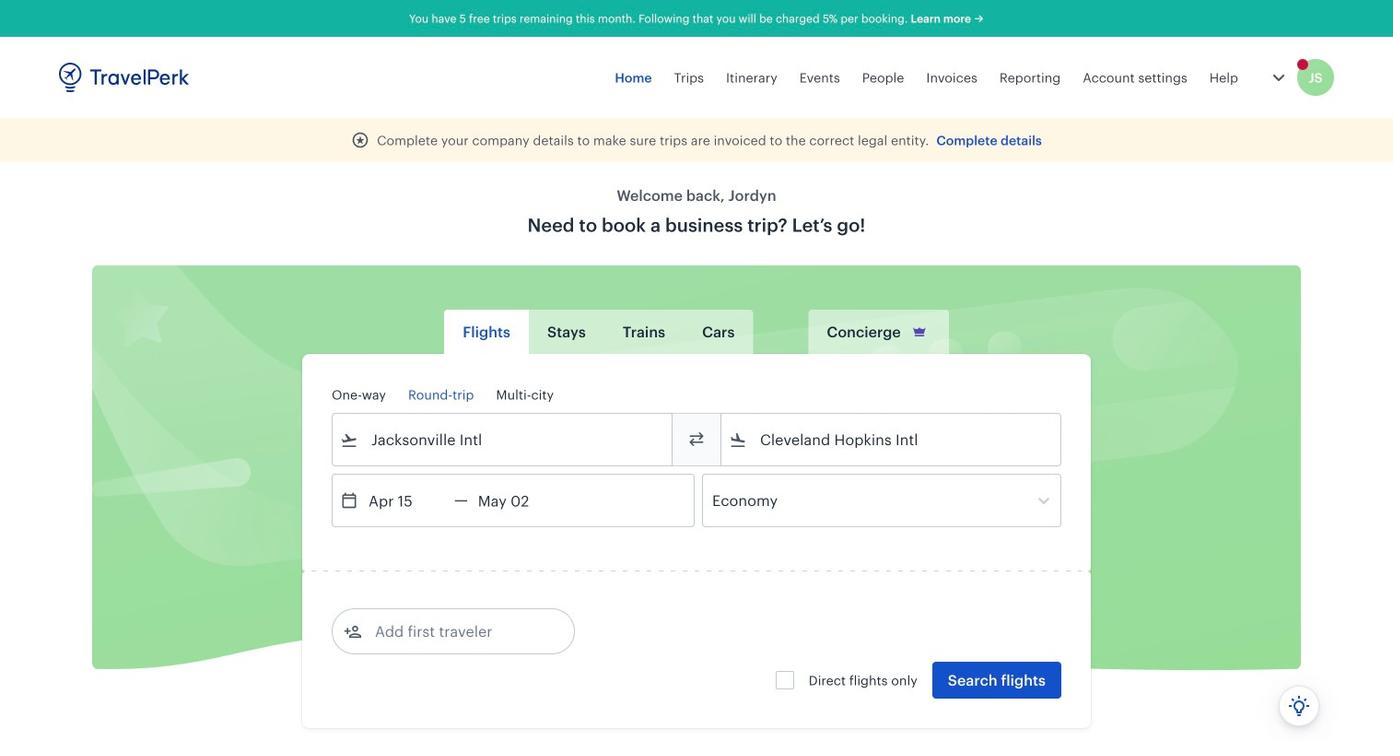 Task type: describe. For each thing, give the bounding box(es) containing it.
Return text field
[[468, 475, 564, 526]]

To search field
[[748, 425, 1037, 454]]

From search field
[[359, 425, 648, 454]]



Task type: locate. For each thing, give the bounding box(es) containing it.
Add first traveler search field
[[362, 617, 554, 646]]

Depart text field
[[359, 475, 454, 526]]



